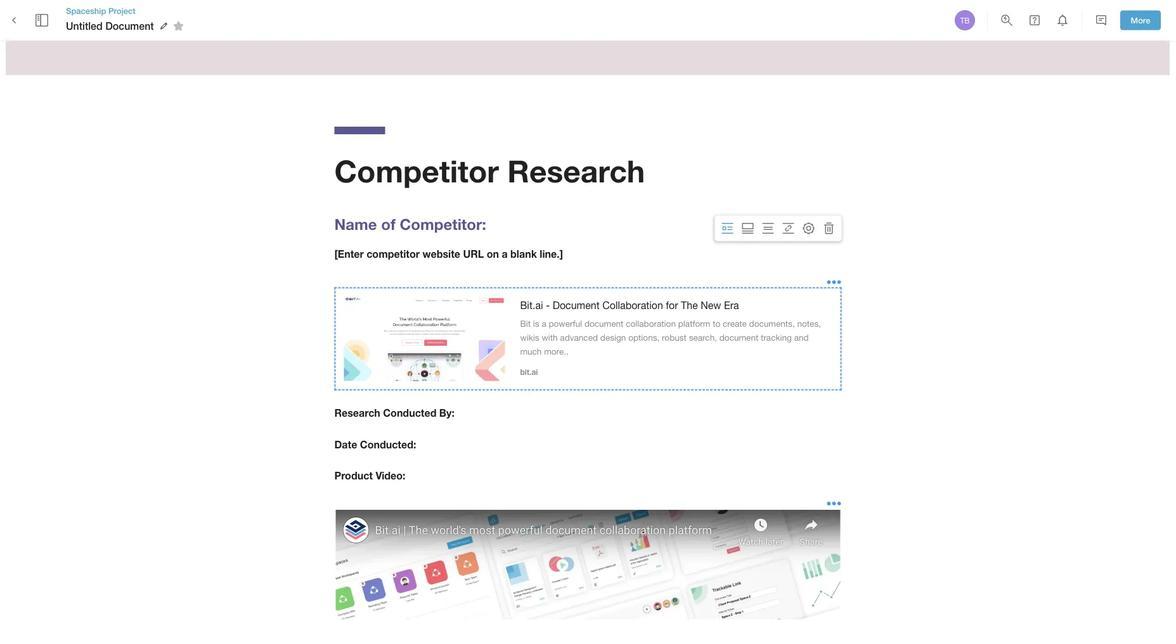 Task type: locate. For each thing, give the bounding box(es) containing it.
website
[[423, 248, 460, 260]]

competitor research
[[334, 152, 645, 189]]

1 horizontal spatial document
[[719, 333, 758, 343]]

document
[[585, 319, 624, 329], [719, 333, 758, 343]]

of
[[381, 215, 396, 233]]

much
[[520, 347, 542, 357]]

document up the design
[[585, 319, 624, 329]]

more..
[[544, 347, 569, 357]]

to
[[713, 319, 720, 329]]

spaceship
[[66, 6, 106, 15]]

conducted
[[383, 407, 436, 419]]

a
[[502, 248, 508, 260], [542, 319, 546, 329]]

1 horizontal spatial research
[[507, 152, 645, 189]]

document down create
[[719, 333, 758, 343]]

1 vertical spatial document
[[553, 300, 600, 312]]

document up powerful
[[553, 300, 600, 312]]

0 horizontal spatial a
[[502, 248, 508, 260]]

research
[[507, 152, 645, 189], [334, 407, 380, 419]]

0 horizontal spatial document
[[585, 319, 624, 329]]

document
[[105, 20, 154, 32], [553, 300, 600, 312]]

advanced
[[560, 333, 598, 343]]

url
[[463, 248, 484, 260]]

project
[[108, 6, 135, 15]]

0 horizontal spatial document
[[105, 20, 154, 32]]

robust
[[662, 333, 687, 343]]

with
[[542, 333, 558, 343]]

date conducted:
[[334, 439, 416, 451]]

new
[[701, 300, 721, 312]]

bit.ai
[[520, 368, 538, 377]]

create
[[723, 319, 747, 329]]

for
[[666, 300, 678, 312]]

0 vertical spatial document
[[105, 20, 154, 32]]

on
[[487, 248, 499, 260]]

untitled document
[[66, 20, 154, 32]]

0 vertical spatial document
[[585, 319, 624, 329]]

0 vertical spatial research
[[507, 152, 645, 189]]

name
[[334, 215, 377, 233]]

era
[[724, 300, 739, 312]]

tb
[[960, 16, 970, 25]]

document down spaceship project link
[[105, 20, 154, 32]]

a right is
[[542, 319, 546, 329]]

research conducted by:
[[334, 407, 455, 419]]

notes,
[[797, 319, 821, 329]]

is
[[533, 319, 539, 329]]

date
[[334, 439, 357, 451]]

0 horizontal spatial research
[[334, 407, 380, 419]]

competitor
[[367, 248, 420, 260]]

name of competitor:
[[334, 215, 486, 233]]

1 horizontal spatial document
[[553, 300, 600, 312]]

1 vertical spatial a
[[542, 319, 546, 329]]

bit
[[520, 319, 531, 329]]

search,
[[689, 333, 717, 343]]

1 horizontal spatial a
[[542, 319, 546, 329]]

a right on on the left top
[[502, 248, 508, 260]]



Task type: describe. For each thing, give the bounding box(es) containing it.
0 vertical spatial a
[[502, 248, 508, 260]]

more button
[[1120, 11, 1161, 30]]

line.]
[[540, 248, 563, 260]]

tracking
[[761, 333, 792, 343]]

wikis
[[520, 333, 539, 343]]

[enter competitor website url on a blank line.]
[[334, 248, 563, 260]]

conducted:
[[360, 439, 416, 451]]

powerful
[[549, 319, 582, 329]]

more
[[1131, 15, 1150, 25]]

favorite image
[[171, 18, 186, 34]]

bit.ai - document collaboration for the new era
[[520, 300, 739, 312]]

1 vertical spatial research
[[334, 407, 380, 419]]

tb button
[[953, 8, 977, 32]]

a inside bit is a powerful document collaboration platform to create documents, notes, wikis with advanced design options, robust search, document tracking and much more..
[[542, 319, 546, 329]]

platform
[[678, 319, 710, 329]]

and
[[794, 333, 809, 343]]

product video:
[[334, 470, 405, 482]]

by:
[[439, 407, 455, 419]]

the
[[681, 300, 698, 312]]

video:
[[376, 470, 405, 482]]

documents,
[[749, 319, 795, 329]]

bit.ai
[[520, 300, 543, 312]]

competitor
[[334, 152, 499, 189]]

product
[[334, 470, 373, 482]]

spaceship project link
[[66, 5, 188, 17]]

[enter
[[334, 248, 364, 260]]

untitled
[[66, 20, 103, 32]]

-
[[546, 300, 550, 312]]

competitor:
[[400, 215, 486, 233]]

bit is a powerful document collaboration platform to create documents, notes, wikis with advanced design options, robust search, document tracking and much more..
[[520, 319, 823, 357]]

blank
[[510, 248, 537, 260]]

1 vertical spatial document
[[719, 333, 758, 343]]

design
[[600, 333, 626, 343]]

options,
[[628, 333, 660, 343]]

spaceship project
[[66, 6, 135, 15]]

collaboration
[[602, 300, 663, 312]]

collaboration
[[626, 319, 676, 329]]



Task type: vqa. For each thing, say whether or not it's contained in the screenshot.
blank
yes



